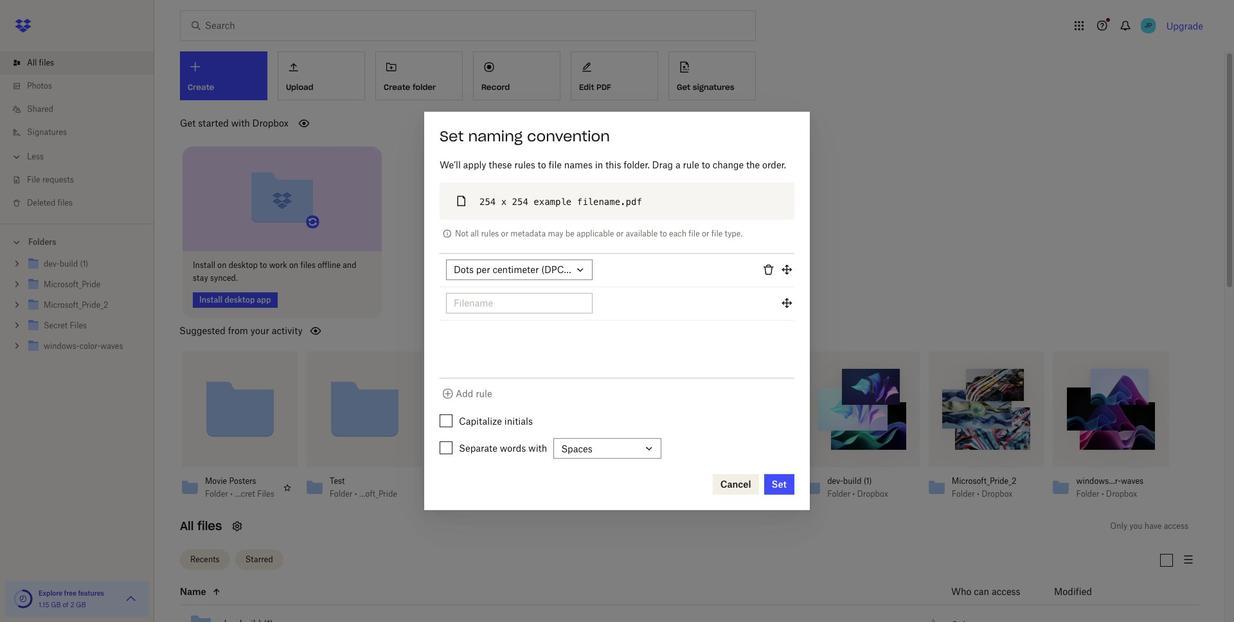 Task type: vqa. For each thing, say whether or not it's contained in the screenshot.
the bottom .
no



Task type: describe. For each thing, give the bounding box(es) containing it.
photos
[[27, 81, 52, 91]]

dropbox for get started with dropbox
[[252, 118, 289, 129]]

get signatures button
[[669, 51, 756, 100]]

get started with dropbox
[[180, 118, 289, 129]]

table containing name
[[162, 580, 1199, 623]]

1 horizontal spatial access
[[1164, 521, 1189, 531]]

x
[[501, 197, 507, 207]]

get for get signatures
[[677, 82, 691, 92]]

features
[[78, 590, 104, 597]]

upgrade
[[1167, 20, 1204, 31]]

of
[[63, 601, 69, 609]]

photos link
[[10, 75, 154, 98]]

1 on from the left
[[218, 260, 227, 270]]

windows…r-waves button
[[1077, 476, 1146, 487]]

files
[[257, 489, 274, 499]]

(dpcm)
[[542, 264, 576, 275]]

2 gb from the left
[[76, 601, 86, 609]]

build
[[844, 476, 862, 486]]

available
[[626, 229, 658, 238]]

microsoft_pride_2 folder • dropbox
[[952, 476, 1017, 499]]

deleted files
[[27, 198, 73, 208]]

and
[[343, 260, 357, 270]]

• inside "microsoft_pride_2 folder • dropbox"
[[977, 489, 980, 499]]

file
[[27, 175, 40, 185]]

folder inside test folder • …oft_pride
[[330, 489, 353, 499]]

with for words
[[529, 443, 547, 454]]

separate
[[459, 443, 498, 454]]

capitalize initials
[[459, 416, 533, 427]]

microsoft_pride
[[703, 476, 760, 486]]

suggested from your activity
[[179, 325, 303, 336]]

in
[[595, 159, 603, 170]]

explore free features 1.15 gb of 2 gb
[[39, 590, 104, 609]]

1 254 from the left
[[480, 197, 496, 207]]

who can access
[[952, 587, 1021, 597]]

initials
[[505, 416, 533, 427]]

signatures
[[693, 82, 735, 92]]

get signatures
[[677, 82, 735, 92]]

convention
[[527, 127, 610, 145]]

folder
[[413, 82, 436, 92]]

dev-build (1) button
[[828, 476, 897, 487]]

create folder
[[384, 82, 436, 92]]

separate words with
[[459, 443, 547, 454]]

folder inside microsoft_pride folder • dropbox
[[703, 489, 726, 499]]

files right deleted
[[58, 198, 73, 208]]

movie posters folder • …cret files
[[205, 476, 274, 499]]

0 horizontal spatial rules
[[481, 229, 499, 238]]

filename.pdf
[[577, 197, 642, 207]]

folder • dropbox button for dev-
[[828, 489, 897, 499]]

dropbox inside windows…r-waves folder • dropbox
[[1107, 489, 1138, 499]]

starred button
[[235, 550, 283, 570]]

add rule button
[[441, 387, 492, 402]]

dots per centimeter (dpcm) button
[[440, 255, 795, 288]]

all files inside list item
[[27, 58, 54, 68]]

install on desktop to work on files offline and stay synced.
[[193, 260, 357, 283]]

recents
[[190, 555, 220, 565]]

dots
[[454, 264, 474, 275]]

words
[[500, 443, 526, 454]]

dropbox for microsoft_pride_2 folder • dropbox
[[982, 489, 1013, 499]]

set naming convention dialog
[[424, 112, 810, 511]]

centimeter
[[493, 264, 539, 275]]

shared
[[27, 104, 53, 114]]

2 horizontal spatial file
[[712, 229, 723, 238]]

dev-build (1) folder • dropbox
[[828, 476, 889, 499]]

set for set
[[772, 479, 787, 490]]

1 horizontal spatial file
[[689, 229, 700, 238]]

0 horizontal spatial file
[[549, 159, 562, 170]]

folder • dropbox button for windows…r-
[[1077, 489, 1146, 499]]

2 or from the left
[[617, 229, 624, 238]]

file requests
[[27, 175, 74, 185]]

started
[[198, 118, 229, 129]]

dev-
[[828, 476, 844, 486]]

Filename text field
[[454, 296, 585, 311]]

Spaces button
[[554, 439, 662, 459]]

a
[[676, 159, 681, 170]]

to inside the install on desktop to work on files offline and stay synced.
[[260, 260, 267, 270]]

only
[[1111, 521, 1128, 531]]

add rule
[[456, 389, 492, 399]]

install
[[193, 260, 215, 270]]

• inside microsoft_pride folder • dropbox
[[728, 489, 731, 499]]

files up recents
[[197, 519, 222, 533]]

1 horizontal spatial all files
[[180, 519, 222, 533]]

each
[[669, 229, 687, 238]]

folder inside 'movie posters folder • …cret files'
[[205, 489, 228, 499]]

modified
[[1055, 587, 1093, 597]]

you
[[1130, 521, 1143, 531]]

• inside 'movie posters folder • …cret files'
[[230, 489, 233, 499]]

who
[[952, 587, 972, 597]]

add to starred image
[[926, 617, 941, 623]]

quota usage element
[[13, 589, 33, 610]]

drag
[[652, 159, 673, 170]]

dropbox image
[[10, 13, 36, 39]]

deleted
[[27, 198, 56, 208]]

create folder button
[[376, 51, 463, 100]]

1 vertical spatial all
[[180, 519, 194, 533]]

files inside list item
[[39, 58, 54, 68]]

1.15
[[39, 601, 49, 609]]

edit pdf
[[579, 82, 612, 92]]

we'll apply these rules to file names in this folder. drag a rule to change the order.
[[440, 159, 787, 170]]

spaces
[[562, 443, 593, 454]]

your
[[251, 325, 269, 336]]

access inside table
[[992, 587, 1021, 597]]

3 or from the left
[[702, 229, 710, 238]]



Task type: locate. For each thing, give the bounding box(es) containing it.
3 • from the left
[[728, 489, 731, 499]]

waves
[[1122, 476, 1144, 486]]

not
[[455, 229, 469, 238]]

dropbox down (1) on the bottom right
[[858, 489, 889, 499]]

• down microsoft_pride
[[728, 489, 731, 499]]

1 horizontal spatial rules
[[515, 159, 536, 170]]

list containing all files
[[0, 44, 154, 224]]

deleted files link
[[10, 192, 154, 215]]

1 vertical spatial rule
[[476, 389, 492, 399]]

0 horizontal spatial set
[[440, 127, 464, 145]]

1 vertical spatial access
[[992, 587, 1021, 597]]

order.
[[763, 159, 787, 170]]

or right each
[[702, 229, 710, 238]]

to left each
[[660, 229, 667, 238]]

modified button
[[1055, 585, 1126, 600]]

all up photos
[[27, 58, 37, 68]]

• inside windows…r-waves folder • dropbox
[[1102, 489, 1105, 499]]

file
[[549, 159, 562, 170], [689, 229, 700, 238], [712, 229, 723, 238]]

requests
[[42, 175, 74, 185]]

folder inside "microsoft_pride_2 folder • dropbox"
[[952, 489, 975, 499]]

4 folder • dropbox button from the left
[[1077, 489, 1146, 499]]

all files up photos
[[27, 58, 54, 68]]

1 horizontal spatial or
[[617, 229, 624, 238]]

6 folder from the left
[[1077, 489, 1100, 499]]

work
[[269, 260, 287, 270]]

dropbox for microsoft_pride folder • dropbox
[[733, 489, 764, 499]]

2 254 from the left
[[512, 197, 529, 207]]

folder • dropbox button down dev-build (1) button
[[828, 489, 897, 499]]

6 • from the left
[[1102, 489, 1105, 499]]

windows…r-
[[1077, 476, 1122, 486]]

only you have access
[[1111, 521, 1189, 531]]

to left work
[[260, 260, 267, 270]]

rules right these
[[515, 159, 536, 170]]

dropbox inside "microsoft_pride_2 folder • dropbox"
[[982, 489, 1013, 499]]

folder • …oft_pride button
[[330, 489, 399, 499]]

all files link
[[10, 51, 154, 75]]

access
[[1164, 521, 1189, 531], [992, 587, 1021, 597]]

2 horizontal spatial or
[[702, 229, 710, 238]]

dropbox inside microsoft_pride folder • dropbox
[[733, 489, 764, 499]]

to
[[538, 159, 546, 170], [702, 159, 711, 170], [660, 229, 667, 238], [260, 260, 267, 270]]

files
[[39, 58, 54, 68], [58, 198, 73, 208], [301, 260, 316, 270], [197, 519, 222, 533]]

0 horizontal spatial get
[[180, 118, 196, 129]]

1 gb from the left
[[51, 601, 61, 609]]

0 horizontal spatial all
[[27, 58, 37, 68]]

folder down movie
[[205, 489, 228, 499]]

file left type.
[[712, 229, 723, 238]]

• down test button
[[355, 489, 357, 499]]

list
[[0, 44, 154, 224]]

set right cancel
[[772, 479, 787, 490]]

0 vertical spatial access
[[1164, 521, 1189, 531]]

0 horizontal spatial with
[[231, 118, 250, 129]]

gb
[[51, 601, 61, 609], [76, 601, 86, 609]]

be
[[566, 229, 575, 238]]

less
[[27, 152, 44, 161]]

create
[[384, 82, 410, 92]]

• down build
[[853, 489, 856, 499]]

test folder • …oft_pride
[[330, 476, 397, 499]]

• inside test folder • …oft_pride
[[355, 489, 357, 499]]

0 vertical spatial set
[[440, 127, 464, 145]]

1 folder from the left
[[205, 489, 228, 499]]

recents button
[[180, 550, 230, 570]]

with for started
[[231, 118, 250, 129]]

4 folder from the left
[[828, 489, 851, 499]]

or left available
[[617, 229, 624, 238]]

0 horizontal spatial all files
[[27, 58, 54, 68]]

this
[[606, 159, 622, 170]]

group
[[0, 251, 154, 367]]

or left metadata
[[501, 229, 509, 238]]

synced.
[[210, 273, 238, 283]]

gb left the of
[[51, 601, 61, 609]]

not all rules or metadata may be applicable or available to each file or file type.
[[455, 229, 743, 238]]

we'll
[[440, 159, 461, 170]]

with right words
[[529, 443, 547, 454]]

files up photos
[[39, 58, 54, 68]]

• left …cret at bottom left
[[230, 489, 233, 499]]

dropbox down microsoft_pride_2 button
[[982, 489, 1013, 499]]

set
[[440, 127, 464, 145], [772, 479, 787, 490]]

0 vertical spatial rules
[[515, 159, 536, 170]]

rules right all at the left of page
[[481, 229, 499, 238]]

name
[[180, 587, 206, 597]]

0 vertical spatial with
[[231, 118, 250, 129]]

microsoft_pride_2
[[952, 476, 1017, 486]]

• inside dev-build (1) folder • dropbox
[[853, 489, 856, 499]]

3 folder • dropbox button from the left
[[952, 489, 1022, 499]]

get for get started with dropbox
[[180, 118, 196, 129]]

microsoft_pride folder • dropbox
[[703, 476, 764, 499]]

type.
[[725, 229, 743, 238]]

can
[[974, 587, 990, 597]]

folder down 'microsoft_pride_2'
[[952, 489, 975, 499]]

explore
[[39, 590, 63, 597]]

apply
[[463, 159, 487, 170]]

folders button
[[0, 232, 154, 251]]

signatures link
[[10, 121, 154, 144]]

all inside all files link
[[27, 58, 37, 68]]

naming
[[468, 127, 523, 145]]

folders
[[28, 237, 56, 247]]

0 horizontal spatial 254
[[480, 197, 496, 207]]

test button
[[330, 476, 399, 487]]

cancel button
[[713, 475, 759, 495]]

folder • dropbox button down microsoft_pride button
[[703, 489, 773, 499]]

0 horizontal spatial on
[[218, 260, 227, 270]]

folder inside dev-build (1) folder • dropbox
[[828, 489, 851, 499]]

• down 'microsoft_pride_2'
[[977, 489, 980, 499]]

254 left x at the top of page
[[480, 197, 496, 207]]

Dots per centimeter (DPCM) button
[[446, 260, 593, 280]]

1 horizontal spatial rule
[[683, 159, 700, 170]]

upgrade link
[[1167, 20, 1204, 31]]

metadata
[[511, 229, 546, 238]]

1 vertical spatial with
[[529, 443, 547, 454]]

record
[[482, 82, 510, 92]]

these
[[489, 159, 512, 170]]

folder down dev-
[[828, 489, 851, 499]]

•
[[230, 489, 233, 499], [355, 489, 357, 499], [728, 489, 731, 499], [853, 489, 856, 499], [977, 489, 980, 499], [1102, 489, 1105, 499]]

suggested
[[179, 325, 226, 336]]

on up 'synced.'
[[218, 260, 227, 270]]

name button
[[180, 585, 920, 600]]

files inside the install on desktop to work on files offline and stay synced.
[[301, 260, 316, 270]]

5 folder from the left
[[952, 489, 975, 499]]

cancel
[[721, 479, 751, 490]]

to left change at the right top
[[702, 159, 711, 170]]

activity
[[272, 325, 303, 336]]

0 vertical spatial all
[[27, 58, 37, 68]]

1 horizontal spatial gb
[[76, 601, 86, 609]]

1 • from the left
[[230, 489, 233, 499]]

names
[[565, 159, 593, 170]]

edit
[[579, 82, 594, 92]]

access right can
[[992, 587, 1021, 597]]

1 horizontal spatial set
[[772, 479, 787, 490]]

1 vertical spatial rules
[[481, 229, 499, 238]]

get left started on the left of page
[[180, 118, 196, 129]]

folder • dropbox button for microsoft_pride
[[703, 489, 773, 499]]

folder • dropbox button down microsoft_pride_2 button
[[952, 489, 1022, 499]]

get left signatures
[[677, 82, 691, 92]]

4 • from the left
[[853, 489, 856, 499]]

2
[[70, 601, 74, 609]]

dropbox
[[252, 118, 289, 129], [733, 489, 764, 499], [858, 489, 889, 499], [982, 489, 1013, 499], [1107, 489, 1138, 499]]

applicable
[[577, 229, 614, 238]]

set inside set 'button'
[[772, 479, 787, 490]]

254 x 254 example filename.pdf
[[480, 197, 642, 207]]

1 horizontal spatial all
[[180, 519, 194, 533]]

1 or from the left
[[501, 229, 509, 238]]

3 folder from the left
[[703, 489, 726, 499]]

file requests link
[[10, 168, 154, 192]]

name dev-build (1), modified 12/5/2023 2:18 pm, element
[[180, 606, 1199, 623]]

• down windows…r-
[[1102, 489, 1105, 499]]

record button
[[473, 51, 561, 100]]

dropbox down microsoft_pride button
[[733, 489, 764, 499]]

starred
[[245, 555, 273, 565]]

1 folder • dropbox button from the left
[[703, 489, 773, 499]]

1 horizontal spatial get
[[677, 82, 691, 92]]

2 folder • dropbox button from the left
[[828, 489, 897, 499]]

0 horizontal spatial or
[[501, 229, 509, 238]]

less image
[[10, 150, 23, 163]]

254 right x at the top of page
[[512, 197, 529, 207]]

1 horizontal spatial on
[[289, 260, 298, 270]]

microsoft_pride button
[[703, 476, 773, 487]]

folder • …cret files button
[[205, 489, 275, 499]]

test
[[330, 476, 345, 486]]

folder • dropbox button down 'windows…r-waves' button
[[1077, 489, 1146, 499]]

all files up recents
[[180, 519, 222, 533]]

dropbox inside dev-build (1) folder • dropbox
[[858, 489, 889, 499]]

with right started on the left of page
[[231, 118, 250, 129]]

get inside button
[[677, 82, 691, 92]]

set for set naming convention
[[440, 127, 464, 145]]

dropbox down 'windows…r-waves' button
[[1107, 489, 1138, 499]]

to down the set naming convention
[[538, 159, 546, 170]]

all files
[[27, 58, 54, 68], [180, 519, 222, 533]]

file left names
[[549, 159, 562, 170]]

the
[[747, 159, 760, 170]]

set up we'll
[[440, 127, 464, 145]]

1 vertical spatial set
[[772, 479, 787, 490]]

stay
[[193, 273, 208, 283]]

table
[[162, 580, 1199, 623]]

dropbox right started on the left of page
[[252, 118, 289, 129]]

(1)
[[864, 476, 872, 486]]

folder inside windows…r-waves folder • dropbox
[[1077, 489, 1100, 499]]

desktop
[[229, 260, 258, 270]]

0 vertical spatial all files
[[27, 58, 54, 68]]

rule right a
[[683, 159, 700, 170]]

1 vertical spatial all files
[[180, 519, 222, 533]]

movie
[[205, 476, 227, 486]]

folder down microsoft_pride
[[703, 489, 726, 499]]

file right each
[[689, 229, 700, 238]]

rule right add
[[476, 389, 492, 399]]

rule inside button
[[476, 389, 492, 399]]

folder • dropbox button
[[703, 489, 773, 499], [828, 489, 897, 499], [952, 489, 1022, 499], [1077, 489, 1146, 499]]

files left offline
[[301, 260, 316, 270]]

folder.
[[624, 159, 650, 170]]

2 folder from the left
[[330, 489, 353, 499]]

0 horizontal spatial rule
[[476, 389, 492, 399]]

0 vertical spatial get
[[677, 82, 691, 92]]

all files list item
[[0, 51, 154, 75]]

with inside the set naming convention dialog
[[529, 443, 547, 454]]

folder down the test
[[330, 489, 353, 499]]

5 • from the left
[[977, 489, 980, 499]]

2 • from the left
[[355, 489, 357, 499]]

access right 'have'
[[1164, 521, 1189, 531]]

0 horizontal spatial access
[[992, 587, 1021, 597]]

1 horizontal spatial 254
[[512, 197, 529, 207]]

edit pdf button
[[571, 51, 659, 100]]

all up recents
[[180, 519, 194, 533]]

all
[[471, 229, 479, 238]]

folder down windows…r-
[[1077, 489, 1100, 499]]

1 horizontal spatial with
[[529, 443, 547, 454]]

1 vertical spatial get
[[180, 118, 196, 129]]

example
[[534, 197, 572, 207]]

…oft_pride
[[359, 489, 397, 499]]

movie posters button
[[205, 476, 275, 487]]

0 vertical spatial rule
[[683, 159, 700, 170]]

on right work
[[289, 260, 298, 270]]

0 horizontal spatial gb
[[51, 601, 61, 609]]

folder • dropbox button for microsoft_pride_2
[[952, 489, 1022, 499]]

2 on from the left
[[289, 260, 298, 270]]

gb right the 2
[[76, 601, 86, 609]]



